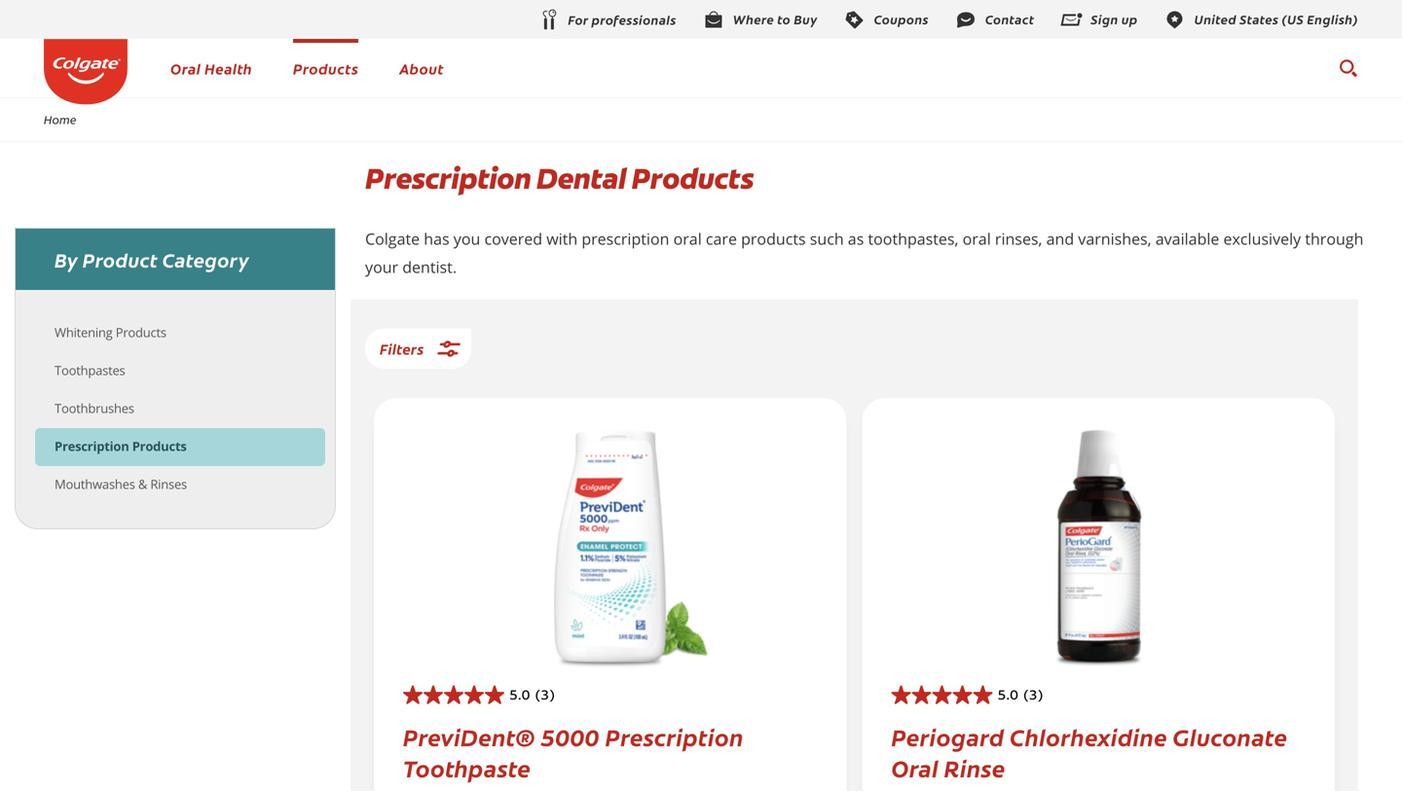 Task type: locate. For each thing, give the bounding box(es) containing it.
0 horizontal spatial oral
[[673, 228, 702, 249]]

contact icon image
[[954, 8, 978, 32]]

1 horizontal spatial 5.0
[[998, 690, 1019, 703]]

0 vertical spatial prescription
[[365, 160, 531, 198]]

1 horizontal spatial (3)
[[1024, 690, 1043, 703]]

products
[[293, 58, 359, 78], [632, 160, 753, 198], [116, 324, 166, 341], [132, 438, 187, 455]]

(3)
[[535, 690, 555, 703], [1024, 690, 1043, 703]]

2 horizontal spatial prescription
[[605, 721, 744, 753]]

1 vertical spatial oral
[[892, 752, 939, 784]]

available
[[1156, 228, 1220, 249]]

oral left care
[[673, 228, 702, 249]]

0 horizontal spatial 5.0 (3)
[[509, 690, 555, 703]]

0 horizontal spatial (3)
[[535, 690, 555, 703]]

(3) up 5000
[[535, 690, 555, 703]]

oral
[[170, 58, 201, 78], [892, 752, 939, 784]]

5.0 up periogard
[[998, 690, 1019, 703]]

1 (3) from the left
[[535, 690, 555, 703]]

whitening
[[55, 324, 113, 341]]

periogard chlorhexidine gluconate oral rinse
[[892, 721, 1288, 784]]

2 5.0 from the left
[[998, 690, 1019, 703]]

5.0
[[509, 690, 530, 703], [998, 690, 1019, 703]]

prescription for prescription products
[[55, 438, 129, 455]]

0 horizontal spatial prescription
[[55, 438, 129, 455]]

oral left rinse
[[892, 752, 939, 784]]

(3) for 5000
[[535, 690, 555, 703]]

products up rinses
[[132, 438, 187, 455]]

products right whitening
[[116, 324, 166, 341]]

and
[[1046, 228, 1074, 249]]

1 5.0 (3) from the left
[[509, 690, 555, 703]]

toothpaste
[[403, 752, 531, 784]]

by product category
[[55, 246, 249, 273]]

mouthwashes & rinses
[[55, 476, 187, 493]]

about button
[[399, 58, 444, 78]]

0 vertical spatial oral
[[170, 58, 201, 78]]

5.0 (3) up 5000
[[509, 690, 555, 703]]

1 5.0 from the left
[[509, 690, 530, 703]]

you
[[454, 228, 480, 249]]

prescription
[[365, 160, 531, 198], [55, 438, 129, 455], [605, 721, 744, 753]]

as
[[848, 228, 864, 249]]

5.0 up prevident®
[[509, 690, 530, 703]]

sign up icon image
[[1060, 8, 1083, 32]]

toothpastes
[[55, 362, 125, 379]]

care
[[706, 228, 737, 249]]

prescription products link
[[55, 438, 187, 455]]

0 horizontal spatial oral
[[170, 58, 201, 78]]

oral left health
[[170, 58, 201, 78]]

5.0 (3) for chlorhexidine
[[998, 690, 1043, 703]]

5.0 for prevident®
[[509, 690, 530, 703]]

(3) up chlorhexidine
[[1024, 690, 1043, 703]]

1 vertical spatial prescription
[[55, 438, 129, 455]]

oral
[[673, 228, 702, 249], [963, 228, 991, 249]]

1 horizontal spatial oral
[[892, 752, 939, 784]]

coupons icon image
[[843, 8, 866, 32]]

products
[[741, 228, 806, 249]]

toothbrushes
[[55, 400, 134, 417]]

mouthwashes
[[55, 476, 135, 493]]

oral health
[[170, 58, 252, 78]]

2 5.0 (3) from the left
[[998, 690, 1043, 703]]

1 horizontal spatial 5.0 (3)
[[998, 690, 1043, 703]]

prescription dental products
[[365, 160, 753, 198]]

products button
[[293, 58, 359, 78]]

1 horizontal spatial prescription
[[365, 160, 531, 198]]

your
[[365, 257, 398, 278]]

None search field
[[1338, 49, 1358, 88]]

1 horizontal spatial oral
[[963, 228, 991, 249]]

rinse
[[944, 752, 1006, 784]]

oral inside periogard chlorhexidine gluconate oral rinse
[[892, 752, 939, 784]]

by
[[55, 246, 78, 273]]

colgate has you covered with prescription oral care products such as toothpastes, oral rinses, and varnishes, available exclusively through your dentist.
[[365, 228, 1364, 278]]

0 horizontal spatial 5.0
[[509, 690, 530, 703]]

toothbrushes link
[[55, 400, 134, 417]]

5.0 (3)
[[509, 690, 555, 703], [998, 690, 1043, 703]]

2 (3) from the left
[[1024, 690, 1043, 703]]

2 vertical spatial prescription
[[605, 721, 744, 753]]

for professionals icon image
[[537, 8, 560, 33]]

health
[[205, 58, 252, 78]]

oral health button
[[170, 58, 252, 78]]

5.0 (3) up chlorhexidine
[[998, 690, 1043, 703]]

varnishes,
[[1078, 228, 1152, 249]]

gluconate
[[1173, 721, 1288, 753]]

oral left rinses,
[[963, 228, 991, 249]]

where to buy icon image
[[702, 8, 725, 32]]

location icon image
[[1163, 8, 1187, 32]]



Task type: vqa. For each thing, say whether or not it's contained in the screenshot.
Category
yes



Task type: describe. For each thing, give the bounding box(es) containing it.
toothpastes,
[[868, 228, 959, 249]]

mouthwashes & rinses link
[[55, 476, 187, 493]]

prescription for prescription dental products
[[365, 160, 531, 198]]

filters button
[[365, 329, 471, 369]]

products up care
[[632, 160, 753, 198]]

prescription
[[582, 228, 669, 249]]

periogard
[[892, 721, 1005, 753]]

filters
[[380, 338, 424, 359]]

5.0 for periogard
[[998, 690, 1019, 703]]

rinses
[[150, 476, 187, 493]]

colgate
[[365, 228, 420, 249]]

about
[[399, 58, 444, 78]]

&
[[138, 476, 147, 493]]

with
[[546, 228, 578, 249]]

toothpastes link
[[55, 362, 125, 379]]

prevident® 5000 prescription toothpaste
[[403, 721, 744, 784]]

through
[[1305, 228, 1364, 249]]

2 oral from the left
[[963, 228, 991, 249]]

whitening products
[[55, 324, 166, 341]]

(3) for chlorhexidine
[[1024, 690, 1043, 703]]

prescription inside "prevident® 5000 prescription toothpaste"
[[605, 721, 744, 753]]

dentist.
[[402, 257, 457, 278]]

colgate® logo image
[[44, 39, 128, 105]]

home link
[[31, 111, 89, 127]]

product
[[82, 246, 158, 273]]

category
[[162, 246, 249, 273]]

chlorhexidine
[[1010, 721, 1168, 753]]

prevident®
[[403, 721, 535, 753]]

1 oral from the left
[[673, 228, 702, 249]]

5.0 (3) for 5000
[[509, 690, 555, 703]]

products left about dropdown button at the left top of the page
[[293, 58, 359, 78]]

home
[[44, 111, 77, 127]]

such
[[810, 228, 844, 249]]

has
[[424, 228, 450, 249]]

prescription products
[[55, 438, 187, 455]]

whitening products link
[[55, 324, 166, 341]]

5000
[[541, 721, 600, 753]]

covered
[[484, 228, 542, 249]]

exclusively
[[1224, 228, 1301, 249]]

rinses,
[[995, 228, 1042, 249]]

dental
[[536, 160, 626, 198]]



